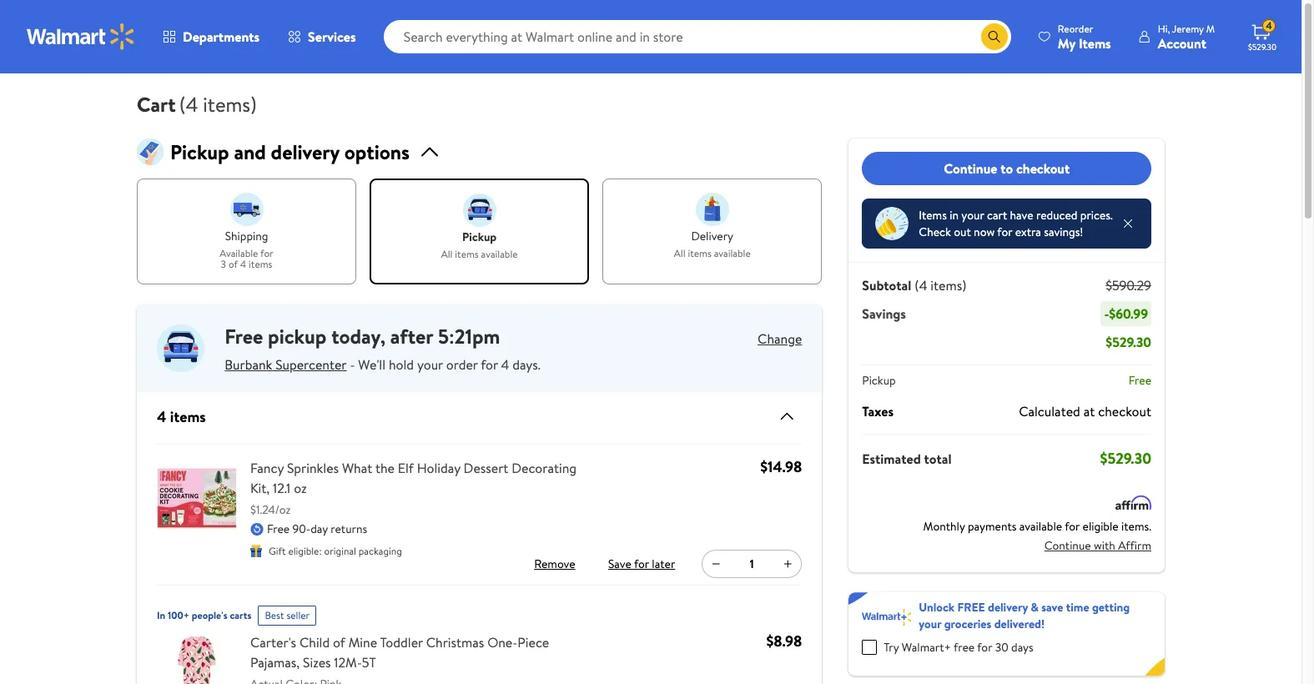 Task type: describe. For each thing, give the bounding box(es) containing it.
child
[[300, 633, 330, 652]]

items inside items in your cart have reduced prices. check out now for extra savings!
[[919, 207, 947, 224]]

holiday
[[417, 459, 461, 478]]

your inside unlock free delivery & save time getting your groceries delivered!
[[919, 616, 942, 633]]

continue to checkout button
[[863, 152, 1152, 185]]

for inside items in your cart have reduced prices. check out now for extra savings!
[[998, 224, 1013, 240]]

gifteligibleicon image
[[250, 545, 262, 557]]

5t
[[362, 653, 376, 672]]

&
[[1031, 599, 1039, 616]]

groceries
[[945, 616, 992, 633]]

cart
[[987, 207, 1008, 224]]

savings!
[[1045, 224, 1084, 240]]

30
[[996, 639, 1009, 656]]

days
[[1012, 639, 1034, 656]]

increase quantity fancy sprinkles what the elf holiday dessert decorating kit, 12.1 oz, current quantity 1 image
[[782, 557, 795, 571]]

items inside "shipping available for 3 of 4 items"
[[249, 257, 273, 272]]

available inside monthly payments available for eligible items. continue with affirm
[[1020, 518, 1063, 535]]

1 horizontal spatial -
[[1105, 305, 1110, 323]]

save
[[1042, 599, 1064, 616]]

in
[[950, 207, 959, 224]]

intent image for pickup image
[[463, 194, 496, 227]]

unlock
[[919, 599, 955, 616]]

items) for subtotal (4 items)
[[931, 276, 967, 295]]

hi, jeremy m account
[[1158, 21, 1215, 52]]

calculated at checkout
[[1019, 402, 1152, 421]]

days.
[[513, 356, 541, 374]]

$60.99
[[1110, 305, 1149, 323]]

continue inside monthly payments available for eligible items. continue with affirm
[[1045, 537, 1092, 554]]

90-
[[293, 521, 311, 538]]

free
[[954, 639, 975, 656]]

save
[[608, 556, 632, 572]]

continue to checkout
[[944, 159, 1070, 178]]

fancy sprinkles what the elf holiday dessert decorating kit, 12.1 oz, with add-on services, $1.24/oz, 1 in cart gift eligible image
[[157, 458, 237, 538]]

savings
[[863, 305, 907, 323]]

carter's
[[250, 633, 296, 652]]

and
[[234, 138, 266, 166]]

1 vertical spatial -
[[350, 356, 355, 374]]

banner containing unlock free delivery & save time getting your groceries delivered!
[[849, 593, 1165, 676]]

Search search field
[[384, 20, 1012, 53]]

5:21pm
[[438, 322, 500, 351]]

christmas
[[426, 633, 484, 652]]

pickup for pickup and delivery options
[[170, 138, 229, 166]]

available for pickup
[[481, 247, 518, 261]]

gift eligible: original packaging
[[269, 544, 402, 558]]

4 inside "shipping available for 3 of 4 items"
[[240, 257, 246, 272]]

monthly
[[924, 518, 965, 535]]

getting
[[1093, 599, 1130, 616]]

4 items
[[157, 406, 206, 427]]

to
[[1001, 159, 1014, 178]]

$590.29
[[1106, 276, 1152, 295]]

12.1
[[273, 479, 291, 498]]

delivery for unlock
[[988, 599, 1028, 616]]

change button
[[758, 330, 802, 348]]

cart_gic_illustration image
[[137, 139, 164, 165]]

items inside reorder my items
[[1079, 34, 1112, 52]]

eligible
[[1083, 518, 1119, 535]]

extra
[[1016, 224, 1042, 240]]

one-
[[488, 633, 518, 652]]

hold
[[389, 356, 414, 374]]

oz
[[294, 479, 307, 498]]

for right order
[[481, 356, 498, 374]]

free 90-day returns
[[267, 521, 367, 538]]

today, after 5:21pm element
[[331, 322, 500, 351]]

pickup for pickup
[[863, 372, 896, 389]]

fancy sprinkles what the elf holiday dessert decorating kit, 12.1 oz $1.24/oz
[[250, 459, 577, 518]]

100+
[[168, 608, 189, 622]]

intent image for shipping image
[[230, 193, 263, 226]]

Walmart Site-Wide search field
[[384, 20, 1012, 53]]

1 vertical spatial $529.30
[[1106, 333, 1152, 351]]

walmart+
[[902, 639, 952, 656]]

checkout for calculated at checkout
[[1099, 402, 1152, 421]]

for inside "banner"
[[978, 639, 993, 656]]

reduced price image
[[876, 207, 909, 240]]

we'll
[[358, 356, 386, 374]]

checkout for continue to checkout
[[1017, 159, 1070, 178]]

services button
[[274, 17, 370, 57]]

estimated
[[863, 450, 921, 468]]

at
[[1084, 402, 1095, 421]]

shipping
[[225, 228, 268, 245]]

affirm
[[1119, 537, 1152, 554]]

have
[[1010, 207, 1034, 224]]

estimated total
[[863, 450, 952, 468]]

delivery for pickup
[[271, 138, 340, 166]]

departments
[[183, 28, 260, 46]]

best seller alert
[[258, 599, 317, 626]]

subtotal (4 items)
[[863, 276, 967, 295]]

available
[[220, 246, 258, 260]]

$14.98
[[761, 457, 802, 478]]

hi,
[[1158, 21, 1171, 35]]

carter's child of mine toddler christmas one-piece pajamas, sizes 12m-5t link
[[250, 632, 599, 672]]

available for delivery
[[714, 246, 751, 260]]

search icon image
[[988, 30, 1002, 43]]

items in your cart have reduced prices. check out now for extra savings!
[[919, 207, 1113, 240]]

original
[[324, 544, 356, 558]]

departments button
[[149, 17, 274, 57]]

1 vertical spatial your
[[417, 356, 443, 374]]

try
[[884, 639, 899, 656]]

walmart plus image
[[863, 609, 913, 626]]

-$60.99
[[1105, 305, 1149, 323]]



Task type: locate. For each thing, give the bounding box(es) containing it.
0 vertical spatial $529.30
[[1249, 41, 1277, 53]]

3
[[221, 257, 226, 272]]

best seller
[[265, 608, 310, 622]]

0 horizontal spatial pickup
[[268, 322, 327, 351]]

fancy
[[250, 459, 284, 478]]

delivery right and
[[271, 138, 340, 166]]

0 vertical spatial your
[[962, 207, 985, 224]]

1 horizontal spatial available
[[714, 246, 751, 260]]

0 vertical spatial of
[[229, 257, 238, 272]]

delivery left &
[[988, 599, 1028, 616]]

for
[[998, 224, 1013, 240], [260, 246, 274, 260], [481, 356, 498, 374], [1065, 518, 1080, 535], [634, 556, 649, 572], [978, 639, 993, 656]]

available inside pickup all items available
[[481, 247, 518, 261]]

your up 'walmart+'
[[919, 616, 942, 633]]

items inside 'delivery all items available'
[[688, 246, 712, 260]]

1 vertical spatial items)
[[931, 276, 967, 295]]

pickup inside pickup all items available
[[462, 229, 497, 245]]

checkout
[[1017, 159, 1070, 178], [1099, 402, 1152, 421]]

supercenter
[[276, 356, 347, 374]]

subtotal
[[863, 276, 912, 295]]

items down intent image for pickup
[[455, 247, 479, 261]]

burbank supercenter - we'll hold your order for 4 days.
[[225, 356, 541, 374]]

continue left with
[[1045, 537, 1092, 554]]

0 vertical spatial items)
[[203, 90, 257, 119]]

reduced
[[1037, 207, 1078, 224]]

0 vertical spatial pickup
[[170, 138, 229, 166]]

of right the 3 on the left top of page
[[229, 257, 238, 272]]

elf
[[398, 459, 414, 478]]

walmart image
[[27, 23, 135, 50]]

0 vertical spatial continue
[[944, 159, 998, 178]]

all inside 'delivery all items available'
[[674, 246, 686, 260]]

-
[[1105, 305, 1110, 323], [350, 356, 355, 374]]

free for free 90-day returns
[[267, 521, 290, 538]]

pickup all items available
[[441, 229, 518, 261]]

all inside pickup all items available
[[441, 247, 453, 261]]

for left 30
[[978, 639, 993, 656]]

0 horizontal spatial of
[[229, 257, 238, 272]]

free pickup today, after 5:21pm
[[225, 322, 500, 351]]

delivery down "intent image for delivery"
[[692, 228, 734, 245]]

best
[[265, 608, 284, 622]]

pickup
[[462, 229, 497, 245], [268, 322, 327, 351]]

fancy sprinkles what the elf holiday dessert decorating kit, 12.1 oz link
[[250, 458, 599, 498]]

free for free pickup today, after 5:21pm
[[225, 322, 263, 351]]

out
[[954, 224, 971, 240]]

free
[[958, 599, 986, 616]]

1 vertical spatial pickup
[[863, 372, 896, 389]]

items
[[1079, 34, 1112, 52], [919, 207, 947, 224]]

reorder
[[1058, 21, 1094, 35]]

delivery
[[271, 138, 340, 166], [692, 228, 734, 245], [988, 599, 1028, 616]]

kit,
[[250, 479, 270, 498]]

free for free
[[1129, 372, 1152, 389]]

checkout inside button
[[1017, 159, 1070, 178]]

calculated
[[1019, 402, 1081, 421]]

payments
[[968, 518, 1017, 535]]

change
[[758, 330, 802, 348]]

1 vertical spatial of
[[333, 633, 345, 652]]

$529.30 right hi, jeremy m account
[[1249, 41, 1277, 53]]

of
[[229, 257, 238, 272], [333, 633, 345, 652]]

$529.30 down $60.99
[[1106, 333, 1152, 351]]

4 inside 4 $529.30
[[1266, 19, 1273, 33]]

1 horizontal spatial free
[[267, 521, 290, 538]]

pickup down cart (4 items)
[[170, 138, 229, 166]]

of inside "shipping available for 3 of 4 items"
[[229, 257, 238, 272]]

0 horizontal spatial delivery
[[271, 138, 340, 166]]

items right 'my'
[[1079, 34, 1112, 52]]

options
[[345, 138, 410, 166]]

2 horizontal spatial delivery
[[988, 599, 1028, 616]]

1 vertical spatial items
[[919, 207, 947, 224]]

for right save
[[634, 556, 649, 572]]

sizes
[[303, 653, 331, 672]]

items)
[[203, 90, 257, 119], [931, 276, 967, 295]]

checkout right "to"
[[1017, 159, 1070, 178]]

0 vertical spatial delivery
[[271, 138, 340, 166]]

carter's child of mine toddler christmas one-piece pajamas, sizes 12m-5t, with add-on services, actual color: pink, clothing size: 18 months, $8.98/ea, 1 in cart gift eligible image
[[157, 632, 237, 684]]

toddler
[[380, 633, 423, 652]]

with
[[1094, 537, 1116, 554]]

today,
[[331, 322, 386, 351]]

1 vertical spatial free
[[1129, 372, 1152, 389]]

for inside button
[[634, 556, 649, 572]]

1 horizontal spatial continue
[[1045, 537, 1092, 554]]

$8.98
[[767, 631, 802, 652]]

items) up and
[[203, 90, 257, 119]]

2 horizontal spatial your
[[962, 207, 985, 224]]

0 vertical spatial checkout
[[1017, 159, 1070, 178]]

- left we'll
[[350, 356, 355, 374]]

free up calculated at checkout
[[1129, 372, 1152, 389]]

list
[[137, 179, 822, 285]]

continue with affirm link
[[1045, 533, 1152, 559]]

2 vertical spatial free
[[267, 521, 290, 538]]

1 horizontal spatial (4
[[915, 276, 928, 295]]

2 horizontal spatial free
[[1129, 372, 1152, 389]]

total
[[925, 450, 952, 468]]

1 vertical spatial checkout
[[1099, 402, 1152, 421]]

delivery inside 'delivery all items available'
[[692, 228, 734, 245]]

Try Walmart+ free for 30 days checkbox
[[863, 640, 878, 655]]

1 vertical spatial (4
[[915, 276, 928, 295]]

continue left "to"
[[944, 159, 998, 178]]

carter's child of mine toddler christmas one-piece pajamas, sizes 12m-5t
[[250, 633, 549, 672]]

0 vertical spatial items
[[1079, 34, 1112, 52]]

returns
[[331, 521, 367, 538]]

items up fancy sprinkles what the elf holiday dessert decorating kit, 12.1 oz, with add-on services, $1.24/oz, 1 in cart gift eligible image
[[170, 406, 206, 427]]

what
[[342, 459, 373, 478]]

prices.
[[1081, 207, 1113, 224]]

- down $590.29
[[1105, 305, 1110, 323]]

for inside monthly payments available for eligible items. continue with affirm
[[1065, 518, 1080, 535]]

in 100+ people's carts
[[157, 608, 252, 622]]

order
[[446, 356, 478, 374]]

day
[[311, 521, 328, 538]]

the
[[376, 459, 395, 478]]

pickup and delivery options
[[170, 138, 410, 166]]

items down "intent image for delivery"
[[688, 246, 712, 260]]

unlock free delivery & save time getting your groceries delivered!
[[919, 599, 1130, 633]]

delivered!
[[995, 616, 1045, 633]]

later
[[652, 556, 676, 572]]

(4 for subtotal
[[915, 276, 928, 295]]

(4 for cart
[[179, 90, 198, 119]]

2 horizontal spatial available
[[1020, 518, 1063, 535]]

1
[[750, 556, 754, 572]]

carts
[[230, 608, 252, 622]]

cart
[[137, 90, 176, 119]]

list containing shipping
[[137, 179, 822, 285]]

pickup up burbank supercenter button
[[268, 322, 327, 351]]

4 $529.30
[[1249, 19, 1277, 53]]

available down intent image for pickup
[[481, 247, 518, 261]]

items left in
[[919, 207, 947, 224]]

continue inside button
[[944, 159, 998, 178]]

reorder my items
[[1058, 21, 1112, 52]]

0 horizontal spatial items
[[919, 207, 947, 224]]

available inside 'delivery all items available'
[[714, 246, 751, 260]]

your
[[962, 207, 985, 224], [417, 356, 443, 374], [919, 616, 942, 633]]

$529.30 up affirm image at the bottom right
[[1101, 448, 1152, 469]]

0 vertical spatial (4
[[179, 90, 198, 119]]

services
[[308, 28, 356, 46]]

your inside items in your cart have reduced prices. check out now for extra savings!
[[962, 207, 985, 224]]

0 horizontal spatial items)
[[203, 90, 257, 119]]

now
[[974, 224, 995, 240]]

1 horizontal spatial all
[[674, 246, 686, 260]]

for left eligible
[[1065, 518, 1080, 535]]

0 horizontal spatial free
[[225, 322, 263, 351]]

for right now
[[998, 224, 1013, 240]]

piece
[[518, 633, 549, 652]]

free up burbank
[[225, 322, 263, 351]]

all
[[674, 246, 686, 260], [441, 247, 453, 261]]

delivery inside unlock free delivery & save time getting your groceries delivered!
[[988, 599, 1028, 616]]

1 horizontal spatial delivery
[[692, 228, 734, 245]]

account
[[1158, 34, 1207, 52]]

all for pickup
[[441, 247, 453, 261]]

12m-
[[334, 653, 362, 672]]

items
[[688, 246, 712, 260], [455, 247, 479, 261], [249, 257, 273, 272], [170, 406, 206, 427]]

for inside "shipping available for 3 of 4 items"
[[260, 246, 274, 260]]

available right payments at right
[[1020, 518, 1063, 535]]

intent image for delivery image
[[696, 193, 729, 226]]

pajamas,
[[250, 653, 300, 672]]

free
[[225, 322, 263, 351], [1129, 372, 1152, 389], [267, 521, 290, 538]]

items) for cart (4 items)
[[203, 90, 257, 119]]

0 vertical spatial free
[[225, 322, 263, 351]]

affirm image
[[1116, 496, 1152, 510]]

seller
[[287, 608, 310, 622]]

items down shipping
[[249, 257, 273, 272]]

1 horizontal spatial checkout
[[1099, 402, 1152, 421]]

1 horizontal spatial pickup
[[863, 372, 896, 389]]

banner
[[849, 593, 1165, 676]]

0 vertical spatial pickup
[[462, 229, 497, 245]]

close nudge image
[[1122, 217, 1135, 230]]

my
[[1058, 34, 1076, 52]]

packaging
[[359, 544, 402, 558]]

save for later button
[[605, 551, 679, 577]]

0 horizontal spatial (4
[[179, 90, 198, 119]]

2 vertical spatial your
[[919, 616, 942, 633]]

1 vertical spatial pickup
[[268, 322, 327, 351]]

items inside pickup all items available
[[455, 247, 479, 261]]

0 horizontal spatial available
[[481, 247, 518, 261]]

0 horizontal spatial -
[[350, 356, 355, 374]]

1 horizontal spatial items)
[[931, 276, 967, 295]]

1 vertical spatial continue
[[1045, 537, 1092, 554]]

burbank
[[225, 356, 272, 374]]

items.
[[1122, 518, 1152, 535]]

1 vertical spatial delivery
[[692, 228, 734, 245]]

pickup down intent image for pickup
[[462, 229, 497, 245]]

0 horizontal spatial pickup
[[170, 138, 229, 166]]

2 vertical spatial $529.30
[[1101, 448, 1152, 469]]

checkout right the at
[[1099, 402, 1152, 421]]

1 horizontal spatial your
[[919, 616, 942, 633]]

eligible:
[[288, 544, 322, 558]]

your right in
[[962, 207, 985, 224]]

1 horizontal spatial of
[[333, 633, 345, 652]]

0 vertical spatial -
[[1105, 305, 1110, 323]]

0 horizontal spatial continue
[[944, 159, 998, 178]]

all for delivery
[[674, 246, 686, 260]]

burbank supercenter button
[[225, 352, 347, 378]]

(4 right subtotal
[[915, 276, 928, 295]]

available down "intent image for delivery"
[[714, 246, 751, 260]]

items) down check
[[931, 276, 967, 295]]

jeremy
[[1173, 21, 1204, 35]]

1 horizontal spatial pickup
[[462, 229, 497, 245]]

your right hold
[[417, 356, 443, 374]]

save for later
[[608, 556, 676, 572]]

0 horizontal spatial all
[[441, 247, 453, 261]]

0 horizontal spatial checkout
[[1017, 159, 1070, 178]]

1 horizontal spatial items
[[1079, 34, 1112, 52]]

hide all items image
[[771, 407, 797, 427]]

0 horizontal spatial your
[[417, 356, 443, 374]]

of up 12m-
[[333, 633, 345, 652]]

free down $1.24/oz
[[267, 521, 290, 538]]

check
[[919, 224, 952, 240]]

2 vertical spatial delivery
[[988, 599, 1028, 616]]

in 100+ people's carts alert
[[157, 599, 252, 626]]

pickup up taxes
[[863, 372, 896, 389]]

monthly payments available for eligible items. continue with affirm
[[924, 518, 1152, 554]]

for down shipping
[[260, 246, 274, 260]]

(4
[[179, 90, 198, 119], [915, 276, 928, 295]]

decorating
[[512, 459, 577, 478]]

after
[[390, 322, 433, 351]]

decrease quantity fancy sprinkles what the elf holiday dessert decorating kit, 12.1 oz, current quantity 1 image
[[710, 557, 723, 571]]

of inside carter's child of mine toddler christmas one-piece pajamas, sizes 12m-5t
[[333, 633, 345, 652]]

$1.24/oz
[[250, 502, 291, 518]]

continue
[[944, 159, 998, 178], [1045, 537, 1092, 554]]

(4 right cart
[[179, 90, 198, 119]]



Task type: vqa. For each thing, say whether or not it's contained in the screenshot.
"items)" corresponding to Subtotal (4 items)
yes



